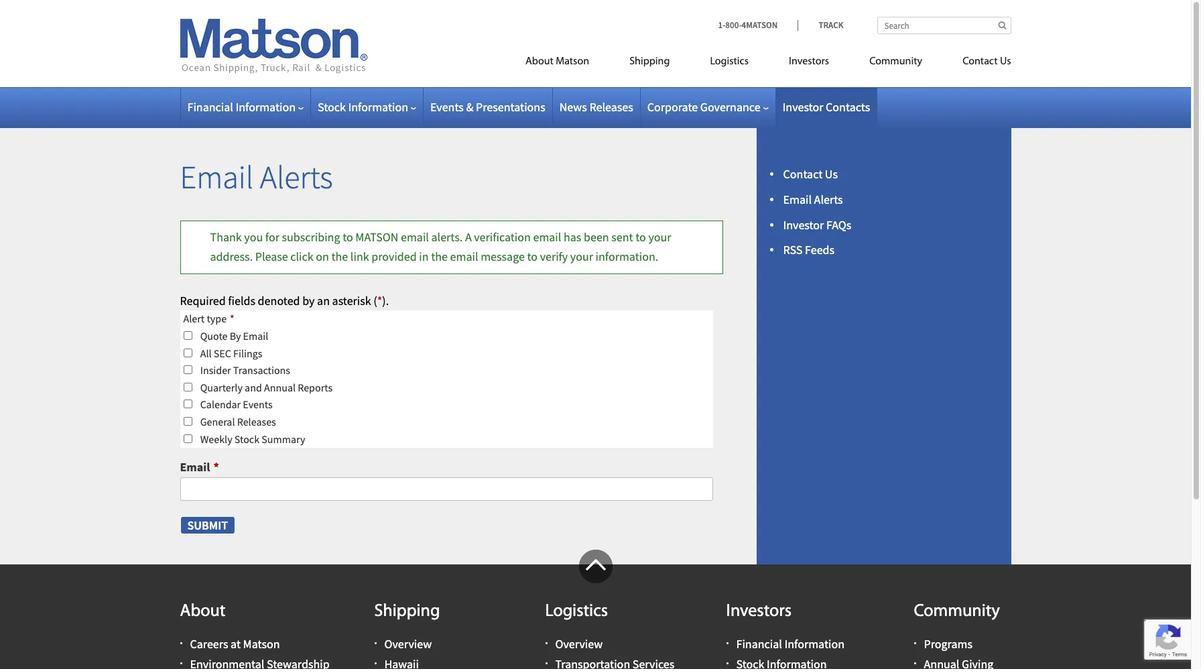 Task type: describe. For each thing, give the bounding box(es) containing it.
careers at matson
[[190, 636, 280, 652]]

back to top image
[[579, 550, 612, 583]]

investor faqs link
[[783, 217, 852, 232]]

1 horizontal spatial information
[[348, 99, 408, 115]]

0 horizontal spatial information
[[236, 99, 296, 115]]

community inside footer
[[914, 603, 1000, 621]]

quote
[[200, 329, 228, 343]]

overview link for logistics
[[555, 636, 603, 652]]

you
[[244, 229, 263, 245]]

top menu navigation
[[465, 50, 1011, 77]]

track
[[819, 19, 844, 31]]

Search search field
[[877, 17, 1011, 34]]

investor for investor faqs
[[783, 217, 824, 232]]

feeds
[[805, 242, 835, 258]]

matson inside footer
[[243, 636, 280, 652]]

1-
[[718, 19, 726, 31]]

community link
[[850, 50, 943, 77]]

0 horizontal spatial events
[[243, 398, 273, 411]]

rss
[[783, 242, 803, 258]]

filings
[[233, 346, 262, 360]]

weekly stock summary
[[200, 432, 305, 446]]

investors link
[[769, 50, 850, 77]]

quote by email
[[200, 329, 268, 343]]

an
[[317, 293, 330, 308]]

1-800-4matson link
[[718, 19, 798, 31]]

news releases
[[560, 99, 633, 115]]

insider transactions
[[200, 363, 290, 377]]

(
[[374, 293, 377, 308]]

weekly
[[200, 432, 232, 446]]

fields
[[228, 293, 255, 308]]

1 vertical spatial shipping
[[374, 603, 440, 621]]

email alerts link
[[783, 192, 843, 207]]

2 the from the left
[[431, 249, 448, 264]]

careers at matson link
[[190, 636, 280, 652]]

reports
[[298, 381, 333, 394]]

releases for news releases
[[590, 99, 633, 115]]

insider
[[200, 363, 231, 377]]

news
[[560, 99, 587, 115]]

verification
[[474, 229, 531, 245]]

information.
[[596, 249, 659, 264]]

for
[[265, 229, 280, 245]]

faqs
[[827, 217, 852, 232]]

1 vertical spatial contact us
[[783, 166, 838, 182]]

community inside "link"
[[870, 56, 923, 67]]

by
[[302, 293, 315, 308]]

general releases
[[200, 415, 276, 428]]

financial for rightmost financial information link
[[736, 636, 782, 652]]

).
[[382, 293, 389, 308]]

in
[[419, 249, 429, 264]]

programs
[[924, 636, 973, 652]]

all sec filings
[[200, 346, 262, 360]]

careers
[[190, 636, 228, 652]]

investors inside footer
[[726, 603, 792, 621]]

financial for the left financial information link
[[187, 99, 233, 115]]

provided
[[372, 249, 417, 264]]

governance
[[700, 99, 761, 115]]

0 horizontal spatial contact
[[783, 166, 823, 182]]

thank you for subscribing to matson email alerts. a verification email has been sent to your address. please click on the link provided in the email message to verify your information.
[[210, 229, 671, 264]]

Quote By Email checkbox
[[183, 331, 192, 340]]

2 horizontal spatial information
[[785, 636, 845, 652]]

releases for general releases
[[237, 415, 276, 428]]

quarterly and annual reports
[[200, 381, 333, 394]]

0 horizontal spatial contact us link
[[783, 166, 838, 182]]

please
[[255, 249, 288, 264]]

investor contacts link
[[783, 99, 870, 115]]

shipping link
[[609, 50, 690, 77]]

Calendar Events checkbox
[[183, 400, 192, 409]]

Email email field
[[180, 477, 713, 501]]

1 horizontal spatial email
[[450, 249, 478, 264]]

0 horizontal spatial email alerts
[[180, 157, 333, 197]]

financial information inside footer
[[736, 636, 845, 652]]

rss feeds
[[783, 242, 835, 258]]

about matson link
[[506, 50, 609, 77]]

thank
[[210, 229, 242, 245]]

rss feeds link
[[783, 242, 835, 258]]

2 horizontal spatial to
[[636, 229, 646, 245]]

overview link for shipping
[[384, 636, 432, 652]]

status message alert
[[180, 221, 723, 274]]

stock information
[[318, 99, 408, 115]]

subscribing
[[282, 229, 340, 245]]

footer containing about
[[0, 550, 1191, 669]]

1 horizontal spatial email alerts
[[783, 192, 843, 207]]

summary
[[262, 432, 305, 446]]

Weekly Stock Summary checkbox
[[183, 434, 192, 443]]

sec
[[214, 346, 231, 360]]

matson
[[356, 229, 398, 245]]

contact inside top menu navigation
[[963, 56, 998, 67]]

investor contacts
[[783, 99, 870, 115]]

sent
[[612, 229, 633, 245]]

at
[[231, 636, 241, 652]]



Task type: vqa. For each thing, say whether or not it's contained in the screenshot.
Corporate
yes



Task type: locate. For each thing, give the bounding box(es) containing it.
contact down search search box
[[963, 56, 998, 67]]

0 vertical spatial stock
[[318, 99, 346, 115]]

1 overview from the left
[[384, 636, 432, 652]]

stock information link
[[318, 99, 416, 115]]

0 vertical spatial financial information
[[187, 99, 296, 115]]

1 vertical spatial about
[[180, 603, 226, 621]]

your right "sent"
[[649, 229, 671, 245]]

0 horizontal spatial stock
[[235, 432, 259, 446]]

all
[[200, 346, 212, 360]]

0 vertical spatial contact
[[963, 56, 998, 67]]

investor for investor contacts
[[783, 99, 824, 115]]

1 horizontal spatial contact us
[[963, 56, 1011, 67]]

0 horizontal spatial matson
[[243, 636, 280, 652]]

4matson
[[742, 19, 778, 31]]

to up link
[[343, 229, 353, 245]]

1 horizontal spatial financial information link
[[736, 636, 845, 652]]

1 vertical spatial investor
[[783, 217, 824, 232]]

1 vertical spatial stock
[[235, 432, 259, 446]]

logistics inside top menu navigation
[[710, 56, 749, 67]]

community
[[870, 56, 923, 67], [914, 603, 1000, 621]]

financial information link
[[187, 99, 304, 115], [736, 636, 845, 652]]

logistics down 800-
[[710, 56, 749, 67]]

0 horizontal spatial overview link
[[384, 636, 432, 652]]

releases right news
[[590, 99, 633, 115]]

programs link
[[924, 636, 973, 652]]

email
[[401, 229, 429, 245], [533, 229, 561, 245], [450, 249, 478, 264]]

required fields denoted by an asterisk (
[[180, 293, 377, 308]]

general
[[200, 415, 235, 428]]

1 horizontal spatial releases
[[590, 99, 633, 115]]

alert
[[183, 312, 205, 325]]

1-800-4matson
[[718, 19, 778, 31]]

community up programs
[[914, 603, 1000, 621]]

0 vertical spatial releases
[[590, 99, 633, 115]]

us inside top menu navigation
[[1000, 56, 1011, 67]]

contact us inside top menu navigation
[[963, 56, 1011, 67]]

1 vertical spatial contact us link
[[783, 166, 838, 182]]

1 horizontal spatial stock
[[318, 99, 346, 115]]

alerts up subscribing
[[260, 157, 333, 197]]

0 vertical spatial contact us link
[[943, 50, 1011, 77]]

overview link
[[384, 636, 432, 652], [555, 636, 603, 652]]

has
[[564, 229, 582, 245]]

contact us up email alerts link
[[783, 166, 838, 182]]

1 vertical spatial us
[[825, 166, 838, 182]]

events left '&'
[[430, 99, 464, 115]]

community down search search box
[[870, 56, 923, 67]]

0 horizontal spatial releases
[[237, 415, 276, 428]]

2 overview from the left
[[555, 636, 603, 652]]

1 vertical spatial financial information link
[[736, 636, 845, 652]]

matson image
[[180, 19, 368, 74]]

financial information
[[187, 99, 296, 115], [736, 636, 845, 652]]

about up careers
[[180, 603, 226, 621]]

1 vertical spatial financial
[[736, 636, 782, 652]]

investors inside top menu navigation
[[789, 56, 829, 67]]

1 vertical spatial releases
[[237, 415, 276, 428]]

0 vertical spatial logistics
[[710, 56, 749, 67]]

about matson
[[526, 56, 589, 67]]

track link
[[798, 19, 844, 31]]

0 horizontal spatial logistics
[[545, 603, 608, 621]]

1 vertical spatial matson
[[243, 636, 280, 652]]

shipping
[[630, 56, 670, 67], [374, 603, 440, 621]]

releases
[[590, 99, 633, 115], [237, 415, 276, 428]]

1 vertical spatial logistics
[[545, 603, 608, 621]]

corporate
[[647, 99, 698, 115]]

about inside footer
[[180, 603, 226, 621]]

a
[[465, 229, 472, 245]]

1 the from the left
[[331, 249, 348, 264]]

contacts
[[826, 99, 870, 115]]

1 horizontal spatial contact us link
[[943, 50, 1011, 77]]

asterisk
[[332, 293, 371, 308]]

required
[[180, 293, 226, 308]]

contact us link up email alerts link
[[783, 166, 838, 182]]

alert type
[[183, 312, 227, 325]]

investor up rss feeds
[[783, 217, 824, 232]]

0 vertical spatial us
[[1000, 56, 1011, 67]]

and
[[245, 381, 262, 394]]

email up filings
[[243, 329, 268, 343]]

email alerts up investor faqs link
[[783, 192, 843, 207]]

alerts up faqs
[[814, 192, 843, 207]]

1 horizontal spatial events
[[430, 99, 464, 115]]

email up investor faqs
[[783, 192, 812, 207]]

1 horizontal spatial about
[[526, 56, 554, 67]]

link
[[351, 249, 369, 264]]

0 horizontal spatial alerts
[[260, 157, 333, 197]]

contact us link
[[943, 50, 1011, 77], [783, 166, 838, 182]]

investor down investors link
[[783, 99, 824, 115]]

shipping inside top menu navigation
[[630, 56, 670, 67]]

overview
[[384, 636, 432, 652], [555, 636, 603, 652]]

contact us down search image
[[963, 56, 1011, 67]]

to right "sent"
[[636, 229, 646, 245]]

type
[[207, 312, 227, 325]]

the right "on"
[[331, 249, 348, 264]]

to left verify
[[527, 249, 538, 264]]

0 horizontal spatial email
[[401, 229, 429, 245]]

logistics link
[[690, 50, 769, 77]]

0 vertical spatial community
[[870, 56, 923, 67]]

denoted
[[258, 293, 300, 308]]

1 horizontal spatial shipping
[[630, 56, 670, 67]]

to
[[343, 229, 353, 245], [636, 229, 646, 245], [527, 249, 538, 264]]

0 horizontal spatial us
[[825, 166, 838, 182]]

us
[[1000, 56, 1011, 67], [825, 166, 838, 182]]

corporate governance
[[647, 99, 761, 115]]

0 vertical spatial financial
[[187, 99, 233, 115]]

message
[[481, 249, 525, 264]]

0 horizontal spatial the
[[331, 249, 348, 264]]

1 vertical spatial financial information
[[736, 636, 845, 652]]

overview for shipping
[[384, 636, 432, 652]]

investor faqs
[[783, 217, 852, 232]]

about up presentations
[[526, 56, 554, 67]]

address.
[[210, 249, 253, 264]]

corporate governance link
[[647, 99, 769, 115]]

email up 'thank'
[[180, 157, 254, 197]]

0 horizontal spatial shipping
[[374, 603, 440, 621]]

matson up news
[[556, 56, 589, 67]]

matson inside top menu navigation
[[556, 56, 589, 67]]

been
[[584, 229, 609, 245]]

0 vertical spatial financial information link
[[187, 99, 304, 115]]

800-
[[726, 19, 742, 31]]

search image
[[999, 21, 1007, 29]]

about inside top menu navigation
[[526, 56, 554, 67]]

General Releases checkbox
[[183, 417, 192, 426]]

1 horizontal spatial financial
[[736, 636, 782, 652]]

1 horizontal spatial contact
[[963, 56, 998, 67]]

financial inside footer
[[736, 636, 782, 652]]

0 horizontal spatial financial information link
[[187, 99, 304, 115]]

Quarterly and Annual Reports checkbox
[[183, 383, 192, 391]]

2 horizontal spatial email
[[533, 229, 561, 245]]

investor
[[783, 99, 824, 115], [783, 217, 824, 232]]

releases up the weekly stock summary
[[237, 415, 276, 428]]

on
[[316, 249, 329, 264]]

1 overview link from the left
[[384, 636, 432, 652]]

alerts.
[[431, 229, 463, 245]]

Insider Transactions checkbox
[[183, 365, 192, 374]]

alerts
[[260, 157, 333, 197], [814, 192, 843, 207]]

1 horizontal spatial overview
[[555, 636, 603, 652]]

logistics down back to top image
[[545, 603, 608, 621]]

events & presentations
[[430, 99, 546, 115]]

footer
[[0, 550, 1191, 669]]

1 horizontal spatial matson
[[556, 56, 589, 67]]

1 horizontal spatial us
[[1000, 56, 1011, 67]]

us up email alerts link
[[825, 166, 838, 182]]

1 horizontal spatial to
[[527, 249, 538, 264]]

email down "weekly stock summary" option
[[180, 459, 210, 475]]

0 vertical spatial contact us
[[963, 56, 1011, 67]]

All SEC Filings checkbox
[[183, 348, 192, 357]]

email alerts
[[180, 157, 333, 197], [783, 192, 843, 207]]

0 vertical spatial your
[[649, 229, 671, 245]]

your down has
[[570, 249, 593, 264]]

presentations
[[476, 99, 546, 115]]

0 vertical spatial events
[[430, 99, 464, 115]]

1 vertical spatial investors
[[726, 603, 792, 621]]

1 horizontal spatial alerts
[[814, 192, 843, 207]]

matson right 'at'
[[243, 636, 280, 652]]

events down 'and'
[[243, 398, 273, 411]]

0 vertical spatial investors
[[789, 56, 829, 67]]

1 vertical spatial contact
[[783, 166, 823, 182]]

None submit
[[180, 516, 235, 534]]

0 vertical spatial shipping
[[630, 56, 670, 67]]

1 vertical spatial events
[[243, 398, 273, 411]]

click
[[290, 249, 314, 264]]

0 horizontal spatial overview
[[384, 636, 432, 652]]

contact
[[963, 56, 998, 67], [783, 166, 823, 182]]

contact us
[[963, 56, 1011, 67], [783, 166, 838, 182]]

1 horizontal spatial financial information
[[736, 636, 845, 652]]

1 horizontal spatial your
[[649, 229, 671, 245]]

0 vertical spatial investor
[[783, 99, 824, 115]]

1 horizontal spatial the
[[431, 249, 448, 264]]

contact us link down search image
[[943, 50, 1011, 77]]

1 vertical spatial community
[[914, 603, 1000, 621]]

1 horizontal spatial overview link
[[555, 636, 603, 652]]

email up verify
[[533, 229, 561, 245]]

0 vertical spatial matson
[[556, 56, 589, 67]]

0 horizontal spatial financial
[[187, 99, 233, 115]]

2 overview link from the left
[[555, 636, 603, 652]]

by
[[230, 329, 241, 343]]

us down search image
[[1000, 56, 1011, 67]]

news releases link
[[560, 99, 633, 115]]

calendar events
[[200, 398, 273, 411]]

email alerts up you
[[180, 157, 333, 197]]

verify
[[540, 249, 568, 264]]

email
[[180, 157, 254, 197], [783, 192, 812, 207], [243, 329, 268, 343], [180, 459, 210, 475]]

the right in
[[431, 249, 448, 264]]

1 vertical spatial your
[[570, 249, 593, 264]]

logistics
[[710, 56, 749, 67], [545, 603, 608, 621]]

transactions
[[233, 363, 290, 377]]

overview for logistics
[[555, 636, 603, 652]]

email down a on the left of page
[[450, 249, 478, 264]]

calendar
[[200, 398, 241, 411]]

0 horizontal spatial about
[[180, 603, 226, 621]]

quarterly
[[200, 381, 243, 394]]

about for about matson
[[526, 56, 554, 67]]

about for about
[[180, 603, 226, 621]]

stock
[[318, 99, 346, 115], [235, 432, 259, 446]]

None search field
[[877, 17, 1011, 34]]

0 horizontal spatial to
[[343, 229, 353, 245]]

email up in
[[401, 229, 429, 245]]

events & presentations link
[[430, 99, 546, 115]]

annual
[[264, 381, 296, 394]]

contact up email alerts link
[[783, 166, 823, 182]]

0 vertical spatial about
[[526, 56, 554, 67]]

&
[[466, 99, 474, 115]]

0 horizontal spatial your
[[570, 249, 593, 264]]

0 horizontal spatial contact us
[[783, 166, 838, 182]]

0 horizontal spatial financial information
[[187, 99, 296, 115]]

logistics inside footer
[[545, 603, 608, 621]]

1 horizontal spatial logistics
[[710, 56, 749, 67]]



